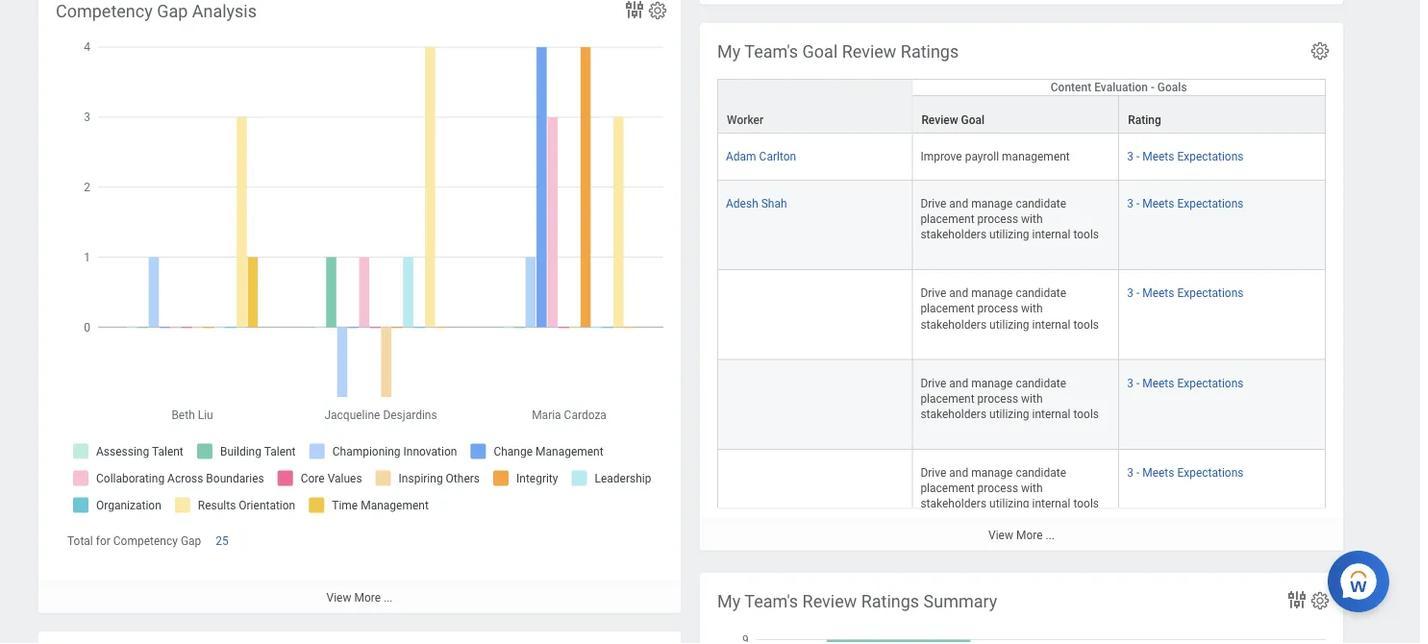 Task type: vqa. For each thing, say whether or not it's contained in the screenshot.
View More ... link
yes



Task type: locate. For each thing, give the bounding box(es) containing it.
view inside the competency gap analysis element
[[327, 591, 351, 605]]

1 cell from the top
[[717, 270, 913, 360]]

2 with from the top
[[1021, 302, 1043, 316]]

1 team's from the top
[[745, 43, 798, 63]]

2 placement from the top
[[921, 302, 975, 316]]

my team's review ratings summary element
[[700, 574, 1344, 643]]

1 horizontal spatial view more ... link
[[700, 519, 1344, 551]]

4 row from the top
[[717, 181, 1326, 270]]

4 with from the top
[[1021, 482, 1043, 495]]

shah
[[761, 197, 787, 210]]

utilizing
[[990, 228, 1030, 241], [990, 318, 1030, 331], [990, 407, 1030, 421], [990, 497, 1030, 511]]

placement for second drive and manage candidate placement process with stakeholders utilizing internal tools "element" from the bottom
[[921, 392, 975, 405]]

utilizing for first drive and manage candidate placement process with stakeholders utilizing internal tools "element" from the top
[[990, 228, 1030, 241]]

... inside the competency gap analysis element
[[384, 591, 393, 605]]

process
[[978, 212, 1019, 226], [978, 302, 1019, 316], [978, 392, 1019, 405], [978, 482, 1019, 495]]

drive and manage candidate placement process with stakeholders utilizing internal tools for 1st drive and manage candidate placement process with stakeholders utilizing internal tools "element" from the bottom
[[921, 466, 1099, 511]]

evaluation
[[1095, 81, 1148, 94]]

more for my team's goal review ratings
[[1016, 529, 1043, 542]]

1 vertical spatial more
[[354, 591, 381, 605]]

1 horizontal spatial view
[[989, 529, 1014, 542]]

my for my team's review ratings summary
[[717, 593, 741, 613]]

ratings up review goal
[[901, 43, 959, 63]]

manage for 1st drive and manage candidate placement process with stakeholders utilizing internal tools "element" from the bottom
[[972, 466, 1013, 480]]

tools
[[1074, 228, 1099, 241], [1074, 318, 1099, 331], [1074, 407, 1099, 421], [1074, 497, 1099, 511]]

1 vertical spatial competency
[[113, 535, 178, 548]]

with for second drive and manage candidate placement process with stakeholders utilizing internal tools "element" from the bottom
[[1021, 392, 1043, 405]]

3 for second drive and manage candidate placement process with stakeholders utilizing internal tools "element" from the top of the my team's goal review ratings element
[[1127, 287, 1134, 300]]

0 vertical spatial review
[[842, 43, 897, 63]]

1 candidate from the top
[[1016, 197, 1067, 210]]

1 placement from the top
[[921, 212, 975, 226]]

2 candidate from the top
[[1016, 287, 1067, 300]]

4 process from the top
[[978, 482, 1019, 495]]

0 horizontal spatial view more ... link
[[38, 582, 681, 614]]

view for my team's goal review ratings
[[989, 529, 1014, 542]]

1 drive and manage candidate placement process with stakeholders utilizing internal tools from the top
[[921, 197, 1099, 241]]

internal for second drive and manage candidate placement process with stakeholders utilizing internal tools "element" from the bottom
[[1032, 407, 1071, 421]]

4 3 - meets expectations link from the top
[[1127, 373, 1244, 390]]

1 process from the top
[[978, 212, 1019, 226]]

2 drive and manage candidate placement process with stakeholders utilizing internal tools from the top
[[921, 287, 1099, 331]]

with for first drive and manage candidate placement process with stakeholders utilizing internal tools "element" from the top
[[1021, 212, 1043, 226]]

2 internal from the top
[[1032, 318, 1071, 331]]

2 process from the top
[[978, 302, 1019, 316]]

2 manage from the top
[[972, 287, 1013, 300]]

goal up payroll
[[961, 113, 985, 127]]

1 vertical spatial goal
[[961, 113, 985, 127]]

drive and manage candidate placement process with stakeholders utilizing internal tools for second drive and manage candidate placement process with stakeholders utilizing internal tools "element" from the bottom
[[921, 376, 1099, 421]]

0 vertical spatial gap
[[157, 2, 188, 22]]

3 drive and manage candidate placement process with stakeholders utilizing internal tools from the top
[[921, 376, 1099, 421]]

0 vertical spatial team's
[[745, 43, 798, 63]]

1 horizontal spatial more
[[1016, 529, 1043, 542]]

goal
[[803, 43, 838, 63], [961, 113, 985, 127]]

1 expectations from the top
[[1178, 150, 1244, 163]]

my team's goal review ratings element
[[700, 24, 1344, 643]]

2 my from the top
[[717, 593, 741, 613]]

rating button
[[1120, 96, 1325, 133]]

drive for 1st drive and manage candidate placement process with stakeholders utilizing internal tools "element" from the bottom
[[921, 466, 947, 480]]

3 stakeholders from the top
[[921, 407, 987, 421]]

3 3 - meets expectations link from the top
[[1127, 283, 1244, 300]]

1 vertical spatial view
[[327, 591, 351, 605]]

2 3 - meets expectations link from the top
[[1127, 193, 1244, 210]]

review
[[842, 43, 897, 63], [922, 113, 958, 127], [803, 593, 857, 613]]

drive and manage candidate placement process with stakeholders utilizing internal tools element
[[921, 193, 1099, 241], [921, 283, 1099, 331], [921, 373, 1099, 421], [921, 462, 1099, 511]]

-
[[1151, 81, 1155, 94], [1137, 150, 1140, 163], [1137, 197, 1140, 210], [1137, 287, 1140, 300], [1137, 376, 1140, 390], [1137, 466, 1140, 480]]

meets
[[1143, 150, 1175, 163], [1143, 197, 1175, 210], [1143, 287, 1175, 300], [1143, 376, 1175, 390], [1143, 466, 1175, 480]]

row containing adesh shah
[[717, 181, 1326, 270]]

view more ...
[[989, 529, 1055, 542], [327, 591, 393, 605]]

0 vertical spatial competency
[[56, 2, 153, 22]]

more inside my team's goal review ratings element
[[1016, 529, 1043, 542]]

goal inside popup button
[[961, 113, 985, 127]]

3 - meets expectations link for second drive and manage candidate placement process with stakeholders utilizing internal tools "element" from the top of the my team's goal review ratings element
[[1127, 283, 1244, 300]]

gap left 25
[[181, 535, 201, 548]]

0 vertical spatial ratings
[[901, 43, 959, 63]]

1 meets from the top
[[1143, 150, 1175, 163]]

goals
[[1158, 81, 1187, 94]]

team's for goal
[[745, 43, 798, 63]]

0 vertical spatial view more ...
[[989, 529, 1055, 542]]

1 vertical spatial ...
[[384, 591, 393, 605]]

1 vertical spatial gap
[[181, 535, 201, 548]]

with
[[1021, 212, 1043, 226], [1021, 302, 1043, 316], [1021, 392, 1043, 405], [1021, 482, 1043, 495]]

competency gap analysis element
[[38, 0, 681, 614]]

1 stakeholders from the top
[[921, 228, 987, 241]]

1 my from the top
[[717, 43, 741, 63]]

2 3 from the top
[[1127, 197, 1134, 210]]

competency gap analysis
[[56, 2, 257, 22]]

my for my team's goal review ratings
[[717, 43, 741, 63]]

2 row from the top
[[717, 95, 1326, 134]]

2 drive from the top
[[921, 287, 947, 300]]

cell for second drive and manage candidate placement process with stakeholders utilizing internal tools "element" from the top of the my team's goal review ratings element
[[717, 270, 913, 360]]

competency
[[56, 2, 153, 22], [113, 535, 178, 548]]

placement for 1st drive and manage candidate placement process with stakeholders utilizing internal tools "element" from the bottom
[[921, 482, 975, 495]]

1 vertical spatial view more ... link
[[38, 582, 681, 614]]

manage for second drive and manage candidate placement process with stakeholders utilizing internal tools "element" from the top of the my team's goal review ratings element
[[972, 287, 1013, 300]]

- for first drive and manage candidate placement process with stakeholders utilizing internal tools "element" from the top
[[1137, 197, 1140, 210]]

view inside my team's goal review ratings element
[[989, 529, 1014, 542]]

3 drive and manage candidate placement process with stakeholders utilizing internal tools element from the top
[[921, 373, 1099, 421]]

0 horizontal spatial more
[[354, 591, 381, 605]]

for
[[96, 535, 110, 548]]

drive
[[921, 197, 947, 210], [921, 287, 947, 300], [921, 376, 947, 390], [921, 466, 947, 480]]

tools for second drive and manage candidate placement process with stakeholders utilizing internal tools "element" from the top of the my team's goal review ratings element
[[1074, 318, 1099, 331]]

3 manage from the top
[[972, 376, 1013, 390]]

my inside my team's review ratings summary element
[[717, 593, 741, 613]]

0 horizontal spatial view more ...
[[327, 591, 393, 605]]

3 with from the top
[[1021, 392, 1043, 405]]

2 tools from the top
[[1074, 318, 1099, 331]]

4 placement from the top
[[921, 482, 975, 495]]

5 row from the top
[[717, 270, 1326, 360]]

4 expectations from the top
[[1178, 376, 1244, 390]]

1 3 - meets expectations link from the top
[[1127, 146, 1244, 163]]

configure my team's review ratings summary image
[[1310, 591, 1331, 612]]

manage
[[972, 197, 1013, 210], [972, 287, 1013, 300], [972, 376, 1013, 390], [972, 466, 1013, 480]]

3 3 from the top
[[1127, 287, 1134, 300]]

candidate
[[1016, 197, 1067, 210], [1016, 287, 1067, 300], [1016, 376, 1067, 390], [1016, 466, 1067, 480]]

team's
[[745, 43, 798, 63], [745, 593, 798, 613]]

1 horizontal spatial view more ...
[[989, 529, 1055, 542]]

0 horizontal spatial view
[[327, 591, 351, 605]]

...
[[1046, 529, 1055, 542], [384, 591, 393, 605]]

candidate for second drive and manage candidate placement process with stakeholders utilizing internal tools "element" from the bottom
[[1016, 376, 1067, 390]]

adesh shah
[[726, 197, 787, 210]]

view
[[989, 529, 1014, 542], [327, 591, 351, 605]]

4 drive and manage candidate placement process with stakeholders utilizing internal tools element from the top
[[921, 462, 1099, 511]]

3 expectations from the top
[[1178, 287, 1244, 300]]

more inside the competency gap analysis element
[[354, 591, 381, 605]]

goal up worker popup button at the top of page
[[803, 43, 838, 63]]

2 utilizing from the top
[[990, 318, 1030, 331]]

ratings left summary
[[861, 593, 920, 613]]

adesh shah link
[[726, 193, 787, 210]]

2 and from the top
[[950, 287, 969, 300]]

manage for second drive and manage candidate placement process with stakeholders utilizing internal tools "element" from the bottom
[[972, 376, 1013, 390]]

3 utilizing from the top
[[990, 407, 1030, 421]]

gap left analysis
[[157, 2, 188, 22]]

3 tools from the top
[[1074, 407, 1099, 421]]

1 with from the top
[[1021, 212, 1043, 226]]

2 vertical spatial review
[[803, 593, 857, 613]]

0 vertical spatial goal
[[803, 43, 838, 63]]

2 3 - meets expectations from the top
[[1127, 197, 1244, 210]]

3 - meets expectations
[[1127, 150, 1244, 163], [1127, 197, 1244, 210], [1127, 287, 1244, 300], [1127, 376, 1244, 390], [1127, 466, 1244, 480]]

1 internal from the top
[[1032, 228, 1071, 241]]

view more ... for my team's goal review ratings
[[989, 529, 1055, 542]]

4 candidate from the top
[[1016, 466, 1067, 480]]

4 drive and manage candidate placement process with stakeholders utilizing internal tools from the top
[[921, 466, 1099, 511]]

... inside my team's goal review ratings element
[[1046, 529, 1055, 542]]

3 placement from the top
[[921, 392, 975, 405]]

4 tools from the top
[[1074, 497, 1099, 511]]

more
[[1016, 529, 1043, 542], [354, 591, 381, 605]]

2 expectations from the top
[[1178, 197, 1244, 210]]

3 meets from the top
[[1143, 287, 1175, 300]]

4 stakeholders from the top
[[921, 497, 987, 511]]

4 internal from the top
[[1032, 497, 1071, 511]]

3
[[1127, 150, 1134, 163], [1127, 197, 1134, 210], [1127, 287, 1134, 300], [1127, 376, 1134, 390], [1127, 466, 1134, 480]]

candidate for first drive and manage candidate placement process with stakeholders utilizing internal tools "element" from the top
[[1016, 197, 1067, 210]]

2 meets from the top
[[1143, 197, 1175, 210]]

5 3 - meets expectations link from the top
[[1127, 462, 1244, 480]]

1 row from the top
[[717, 79, 1326, 134]]

0 vertical spatial view more ... link
[[700, 519, 1344, 551]]

5 3 - meets expectations from the top
[[1127, 466, 1244, 480]]

1 3 from the top
[[1127, 150, 1134, 163]]

3 - meets expectations for second drive and manage candidate placement process with stakeholders utilizing internal tools "element" from the top of the my team's goal review ratings element
[[1127, 287, 1244, 300]]

my inside my team's goal review ratings element
[[717, 43, 741, 63]]

gap
[[157, 2, 188, 22], [181, 535, 201, 548]]

3 and from the top
[[950, 376, 969, 390]]

0 vertical spatial view
[[989, 529, 1014, 542]]

4 3 - meets expectations from the top
[[1127, 376, 1244, 390]]

stakeholders for second drive and manage candidate placement process with stakeholders utilizing internal tools "element" from the bottom
[[921, 407, 987, 421]]

process for second drive and manage candidate placement process with stakeholders utilizing internal tools "element" from the top of the my team's goal review ratings element
[[978, 302, 1019, 316]]

process for second drive and manage candidate placement process with stakeholders utilizing internal tools "element" from the bottom
[[978, 392, 1019, 405]]

2 cell from the top
[[717, 360, 913, 450]]

view more ... inside my team's goal review ratings element
[[989, 529, 1055, 542]]

and for 1st drive and manage candidate placement process with stakeholders utilizing internal tools "element" from the bottom
[[950, 466, 969, 480]]

3 candidate from the top
[[1016, 376, 1067, 390]]

team's inside my team's review ratings summary element
[[745, 593, 798, 613]]

my
[[717, 43, 741, 63], [717, 593, 741, 613]]

1 3 - meets expectations from the top
[[1127, 150, 1244, 163]]

payroll
[[965, 150, 999, 163]]

1 tools from the top
[[1074, 228, 1099, 241]]

internal
[[1032, 228, 1071, 241], [1032, 318, 1071, 331], [1032, 407, 1071, 421], [1032, 497, 1071, 511]]

0 vertical spatial more
[[1016, 529, 1043, 542]]

3 drive from the top
[[921, 376, 947, 390]]

- inside popup button
[[1151, 81, 1155, 94]]

0 horizontal spatial ...
[[384, 591, 393, 605]]

content evaluation - goals
[[1051, 81, 1187, 94]]

placement for first drive and manage candidate placement process with stakeholders utilizing internal tools "element" from the top
[[921, 212, 975, 226]]

0 horizontal spatial goal
[[803, 43, 838, 63]]

... for my team's goal review ratings
[[1046, 529, 1055, 542]]

1 vertical spatial my
[[717, 593, 741, 613]]

1 and from the top
[[950, 197, 969, 210]]

team's inside my team's goal review ratings element
[[745, 43, 798, 63]]

my team's goal review ratings
[[717, 43, 959, 63]]

analysis
[[192, 2, 257, 22]]

1 utilizing from the top
[[990, 228, 1030, 241]]

3 process from the top
[[978, 392, 1019, 405]]

3 - meets expectations for first drive and manage candidate placement process with stakeholders utilizing internal tools "element" from the top
[[1127, 197, 1244, 210]]

1 vertical spatial view more ...
[[327, 591, 393, 605]]

4 utilizing from the top
[[990, 497, 1030, 511]]

configure my team's goal review ratings image
[[1310, 41, 1331, 62]]

view more ... link
[[700, 519, 1344, 551], [38, 582, 681, 614]]

2 stakeholders from the top
[[921, 318, 987, 331]]

cell
[[717, 270, 913, 360], [717, 360, 913, 450], [717, 450, 913, 540]]

expectations for second drive and manage candidate placement process with stakeholders utilizing internal tools "element" from the bottom
[[1178, 376, 1244, 390]]

1 vertical spatial team's
[[745, 593, 798, 613]]

configure and view chart data image
[[1286, 589, 1309, 612]]

tools for second drive and manage candidate placement process with stakeholders utilizing internal tools "element" from the bottom
[[1074, 407, 1099, 421]]

and for first drive and manage candidate placement process with stakeholders utilizing internal tools "element" from the top
[[950, 197, 969, 210]]

3 internal from the top
[[1032, 407, 1071, 421]]

4 meets from the top
[[1143, 376, 1175, 390]]

and for second drive and manage candidate placement process with stakeholders utilizing internal tools "element" from the top of the my team's goal review ratings element
[[950, 287, 969, 300]]

meets for second drive and manage candidate placement process with stakeholders utilizing internal tools "element" from the bottom
[[1143, 376, 1175, 390]]

candidate for 1st drive and manage candidate placement process with stakeholders utilizing internal tools "element" from the bottom
[[1016, 466, 1067, 480]]

25
[[216, 535, 229, 548]]

3 row from the top
[[717, 134, 1326, 181]]

2 team's from the top
[[745, 593, 798, 613]]

drive and manage candidate placement process with stakeholders utilizing internal tools for second drive and manage candidate placement process with stakeholders utilizing internal tools "element" from the top of the my team's goal review ratings element
[[921, 287, 1099, 331]]

1 manage from the top
[[972, 197, 1013, 210]]

- for second drive and manage candidate placement process with stakeholders utilizing internal tools "element" from the bottom
[[1137, 376, 1140, 390]]

4 drive from the top
[[921, 466, 947, 480]]

3 3 - meets expectations from the top
[[1127, 287, 1244, 300]]

content
[[1051, 81, 1092, 94]]

1 vertical spatial ratings
[[861, 593, 920, 613]]

stakeholders
[[921, 228, 987, 241], [921, 318, 987, 331], [921, 407, 987, 421], [921, 497, 987, 511]]

ratings
[[901, 43, 959, 63], [861, 593, 920, 613]]

process for first drive and manage candidate placement process with stakeholders utilizing internal tools "element" from the top
[[978, 212, 1019, 226]]

row
[[717, 79, 1326, 134], [717, 95, 1326, 134], [717, 134, 1326, 181], [717, 181, 1326, 270], [717, 270, 1326, 360], [717, 360, 1326, 450], [717, 450, 1326, 540]]

0 vertical spatial ...
[[1046, 529, 1055, 542]]

and
[[950, 197, 969, 210], [950, 287, 969, 300], [950, 376, 969, 390], [950, 466, 969, 480]]

1 vertical spatial review
[[922, 113, 958, 127]]

1 horizontal spatial ...
[[1046, 529, 1055, 542]]

expectations
[[1178, 150, 1244, 163], [1178, 197, 1244, 210], [1178, 287, 1244, 300], [1178, 376, 1244, 390], [1178, 466, 1244, 480]]

4 3 from the top
[[1127, 376, 1134, 390]]

process for 1st drive and manage candidate placement process with stakeholders utilizing internal tools "element" from the bottom
[[978, 482, 1019, 495]]

worker
[[727, 113, 764, 127]]

1 horizontal spatial goal
[[961, 113, 985, 127]]

placement
[[921, 212, 975, 226], [921, 302, 975, 316], [921, 392, 975, 405], [921, 482, 975, 495]]

my team's review ratings summary
[[717, 593, 998, 613]]

drive and manage candidate placement process with stakeholders utilizing internal tools
[[921, 197, 1099, 241], [921, 287, 1099, 331], [921, 376, 1099, 421], [921, 466, 1099, 511]]

row containing adam carlton
[[717, 134, 1326, 181]]

1 drive from the top
[[921, 197, 947, 210]]

with for second drive and manage candidate placement process with stakeholders utilizing internal tools "element" from the top of the my team's goal review ratings element
[[1021, 302, 1043, 316]]

4 and from the top
[[950, 466, 969, 480]]

3 - meets expectations link
[[1127, 146, 1244, 163], [1127, 193, 1244, 210], [1127, 283, 1244, 300], [1127, 373, 1244, 390], [1127, 462, 1244, 480]]

0 vertical spatial my
[[717, 43, 741, 63]]

view more ... inside the competency gap analysis element
[[327, 591, 393, 605]]

4 manage from the top
[[972, 466, 1013, 480]]

1 drive and manage candidate placement process with stakeholders utilizing internal tools element from the top
[[921, 193, 1099, 241]]



Task type: describe. For each thing, give the bounding box(es) containing it.
carlton
[[759, 150, 797, 163]]

- for second drive and manage candidate placement process with stakeholders utilizing internal tools "element" from the top of the my team's goal review ratings element
[[1137, 287, 1140, 300]]

improve
[[921, 150, 962, 163]]

review goal
[[922, 113, 985, 127]]

... for competency gap analysis
[[384, 591, 393, 605]]

with for 1st drive and manage candidate placement process with stakeholders utilizing internal tools "element" from the bottom
[[1021, 482, 1043, 495]]

adam
[[726, 150, 757, 163]]

improve payroll management element
[[921, 146, 1070, 163]]

view more ... for competency gap analysis
[[327, 591, 393, 605]]

rating
[[1128, 113, 1162, 127]]

worker button
[[718, 80, 912, 133]]

adesh
[[726, 197, 759, 210]]

cell for second drive and manage candidate placement process with stakeholders utilizing internal tools "element" from the bottom
[[717, 360, 913, 450]]

view for competency gap analysis
[[327, 591, 351, 605]]

drive for second drive and manage candidate placement process with stakeholders utilizing internal tools "element" from the bottom
[[921, 376, 947, 390]]

3 for improve payroll management element
[[1127, 150, 1134, 163]]

view more ... link for competency gap analysis
[[38, 582, 681, 614]]

review goal button
[[913, 96, 1119, 133]]

manage for first drive and manage candidate placement process with stakeholders utilizing internal tools "element" from the top
[[972, 197, 1013, 210]]

configure and view chart data image
[[623, 0, 646, 22]]

adam carlton link
[[726, 146, 797, 163]]

expectations for first drive and manage candidate placement process with stakeholders utilizing internal tools "element" from the top
[[1178, 197, 1244, 210]]

5 3 from the top
[[1127, 466, 1134, 480]]

meets for second drive and manage candidate placement process with stakeholders utilizing internal tools "element" from the top of the my team's goal review ratings element
[[1143, 287, 1175, 300]]

3 for first drive and manage candidate placement process with stakeholders utilizing internal tools "element" from the top
[[1127, 197, 1134, 210]]

candidate for second drive and manage candidate placement process with stakeholders utilizing internal tools "element" from the top of the my team's goal review ratings element
[[1016, 287, 1067, 300]]

5 expectations from the top
[[1178, 466, 1244, 480]]

expectations for improve payroll management element
[[1178, 150, 1244, 163]]

meets for improve payroll management element
[[1143, 150, 1175, 163]]

25 button
[[216, 534, 232, 549]]

improve payroll management
[[921, 150, 1070, 163]]

management
[[1002, 150, 1070, 163]]

meets for first drive and manage candidate placement process with stakeholders utilizing internal tools "element" from the top
[[1143, 197, 1175, 210]]

3 - meets expectations link for second drive and manage candidate placement process with stakeholders utilizing internal tools "element" from the bottom
[[1127, 373, 1244, 390]]

utilizing for second drive and manage candidate placement process with stakeholders utilizing internal tools "element" from the top of the my team's goal review ratings element
[[990, 318, 1030, 331]]

3 - meets expectations link for first drive and manage candidate placement process with stakeholders utilizing internal tools "element" from the top
[[1127, 193, 1244, 210]]

6 row from the top
[[717, 360, 1326, 450]]

review inside popup button
[[922, 113, 958, 127]]

utilizing for 1st drive and manage candidate placement process with stakeholders utilizing internal tools "element" from the bottom
[[990, 497, 1030, 511]]

more for competency gap analysis
[[354, 591, 381, 605]]

7 row from the top
[[717, 450, 1326, 540]]

2 drive and manage candidate placement process with stakeholders utilizing internal tools element from the top
[[921, 283, 1099, 331]]

row containing content evaluation - goals
[[717, 79, 1326, 134]]

total for competency gap
[[67, 535, 201, 548]]

internal for second drive and manage candidate placement process with stakeholders utilizing internal tools "element" from the top of the my team's goal review ratings element
[[1032, 318, 1071, 331]]

3 - meets expectations link for improve payroll management element
[[1127, 146, 1244, 163]]

internal for 1st drive and manage candidate placement process with stakeholders utilizing internal tools "element" from the bottom
[[1032, 497, 1071, 511]]

internal for first drive and manage candidate placement process with stakeholders utilizing internal tools "element" from the top
[[1032, 228, 1071, 241]]

placement for second drive and manage candidate placement process with stakeholders utilizing internal tools "element" from the top of the my team's goal review ratings element
[[921, 302, 975, 316]]

5 meets from the top
[[1143, 466, 1175, 480]]

and for second drive and manage candidate placement process with stakeholders utilizing internal tools "element" from the bottom
[[950, 376, 969, 390]]

tools for 1st drive and manage candidate placement process with stakeholders utilizing internal tools "element" from the bottom
[[1074, 497, 1099, 511]]

drive and manage candidate placement process with stakeholders utilizing internal tools for first drive and manage candidate placement process with stakeholders utilizing internal tools "element" from the top
[[921, 197, 1099, 241]]

row containing review goal
[[717, 95, 1326, 134]]

content evaluation - goals button
[[913, 80, 1325, 95]]

stakeholders for 1st drive and manage candidate placement process with stakeholders utilizing internal tools "element" from the bottom
[[921, 497, 987, 511]]

3 cell from the top
[[717, 450, 913, 540]]

3 - meets expectations for second drive and manage candidate placement process with stakeholders utilizing internal tools "element" from the bottom
[[1127, 376, 1244, 390]]

configure competency gap analysis image
[[647, 1, 668, 22]]

- for improve payroll management element
[[1137, 150, 1140, 163]]

tools for first drive and manage candidate placement process with stakeholders utilizing internal tools "element" from the top
[[1074, 228, 1099, 241]]

stakeholders for first drive and manage candidate placement process with stakeholders utilizing internal tools "element" from the top
[[921, 228, 987, 241]]

total
[[67, 535, 93, 548]]

summary
[[924, 593, 998, 613]]

expectations for second drive and manage candidate placement process with stakeholders utilizing internal tools "element" from the top of the my team's goal review ratings element
[[1178, 287, 1244, 300]]

adam carlton
[[726, 150, 797, 163]]

drive for second drive and manage candidate placement process with stakeholders utilizing internal tools "element" from the top of the my team's goal review ratings element
[[921, 287, 947, 300]]

3 - meets expectations for improve payroll management element
[[1127, 150, 1244, 163]]

team's for review
[[745, 593, 798, 613]]

drive for first drive and manage candidate placement process with stakeholders utilizing internal tools "element" from the top
[[921, 197, 947, 210]]

stakeholders for second drive and manage candidate placement process with stakeholders utilizing internal tools "element" from the top of the my team's goal review ratings element
[[921, 318, 987, 331]]

utilizing for second drive and manage candidate placement process with stakeholders utilizing internal tools "element" from the bottom
[[990, 407, 1030, 421]]

3 for second drive and manage candidate placement process with stakeholders utilizing internal tools "element" from the bottom
[[1127, 376, 1134, 390]]

view more ... link for my team's goal review ratings
[[700, 519, 1344, 551]]



